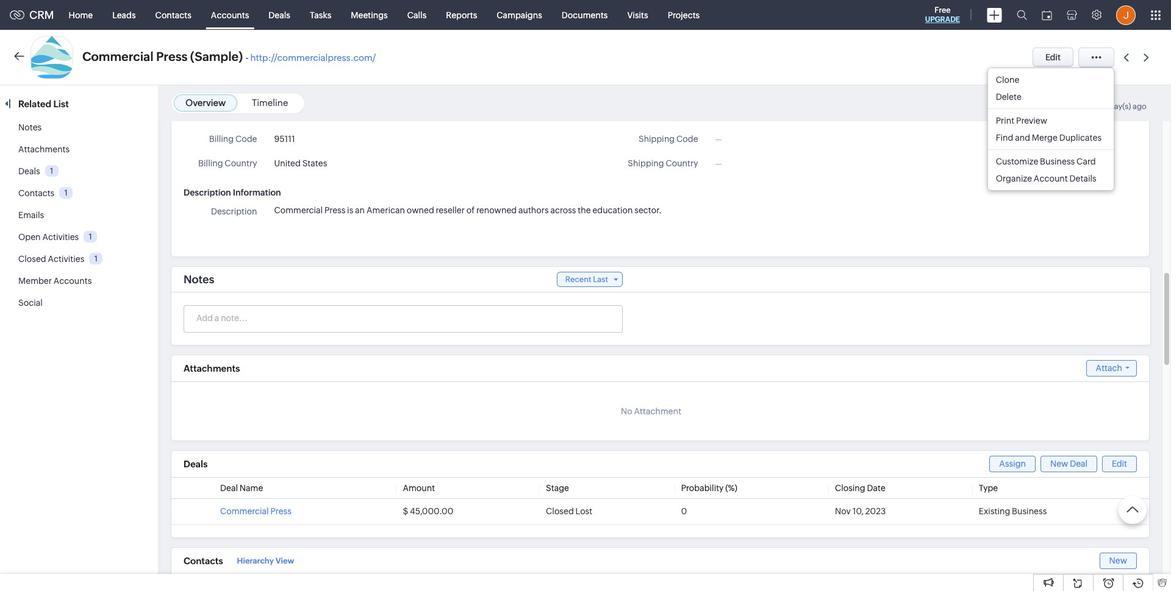 Task type: locate. For each thing, give the bounding box(es) containing it.
shipping state
[[640, 110, 698, 120]]

1
[[50, 166, 53, 176], [64, 188, 68, 198], [89, 232, 92, 242], [94, 254, 98, 263]]

1 vertical spatial deal
[[220, 484, 238, 494]]

contacts left hierarchy
[[184, 557, 223, 567]]

2023
[[866, 507, 886, 517]]

commercial press
[[220, 507, 292, 517]]

1 vertical spatial closed
[[546, 507, 574, 517]]

crm
[[29, 9, 54, 21]]

1 vertical spatial billing
[[209, 134, 234, 144]]

description for description
[[211, 207, 257, 217]]

commercial down the information
[[274, 206, 323, 215]]

name
[[240, 484, 263, 494]]

1 horizontal spatial new
[[1110, 556, 1128, 566]]

shipping for shipping country
[[628, 159, 664, 168]]

0 horizontal spatial closed
[[18, 254, 46, 264]]

0 vertical spatial edit
[[1046, 52, 1061, 62]]

accounts link
[[201, 0, 259, 30]]

business
[[1040, 157, 1075, 166], [1012, 507, 1047, 517]]

billing for billing state
[[210, 110, 235, 120]]

1 vertical spatial commercial
[[274, 206, 323, 215]]

0 vertical spatial billing
[[210, 110, 235, 120]]

1 down attachments link
[[50, 166, 53, 176]]

print
[[996, 116, 1015, 125]]

home
[[69, 10, 93, 20]]

emails
[[18, 211, 44, 220]]

0 vertical spatial deals
[[269, 10, 290, 20]]

1 vertical spatial press
[[325, 206, 346, 215]]

billing country
[[198, 159, 257, 168]]

print preview
[[996, 116, 1048, 125]]

1 horizontal spatial state
[[678, 110, 698, 120]]

last left update
[[1050, 102, 1065, 111]]

details
[[1070, 174, 1097, 183]]

last
[[1050, 102, 1065, 111], [593, 275, 608, 284]]

deal
[[1070, 459, 1088, 469], [220, 484, 238, 494]]

organize
[[996, 174, 1032, 183]]

$ 45,000.00
[[403, 507, 454, 517]]

2 code from the left
[[677, 134, 698, 144]]

1 horizontal spatial closed
[[546, 507, 574, 517]]

contacts right leads
[[155, 10, 191, 20]]

commercial press is an american owned reseller of renowned authors across the education sector.
[[274, 206, 662, 215]]

code
[[235, 134, 257, 144], [677, 134, 698, 144]]

assign
[[1000, 459, 1026, 469]]

description down billing country
[[184, 188, 231, 198]]

amount link
[[403, 484, 435, 494]]

related
[[18, 99, 51, 109]]

press for is
[[325, 206, 346, 215]]

1 vertical spatial activities
[[48, 254, 84, 264]]

crm link
[[10, 9, 54, 21]]

1 vertical spatial notes
[[184, 273, 214, 286]]

1 vertical spatial description
[[211, 207, 257, 217]]

45,000.00
[[410, 507, 454, 517]]

description information
[[184, 188, 281, 198]]

last right 'recent'
[[593, 275, 608, 284]]

1 right open activities
[[89, 232, 92, 242]]

contacts link right leads
[[146, 0, 201, 30]]

commercial press (sample) - http://commercialpress.com/
[[82, 49, 376, 63]]

1 horizontal spatial accounts
[[211, 10, 249, 20]]

0 horizontal spatial deals
[[18, 167, 40, 176]]

95111
[[274, 134, 295, 144]]

accounts down closed activities link
[[54, 276, 92, 286]]

2 state from the left
[[678, 110, 698, 120]]

closed down the open
[[18, 254, 46, 264]]

deals link down attachments link
[[18, 167, 40, 176]]

Add a note... field
[[184, 312, 622, 325]]

0 vertical spatial deal
[[1070, 459, 1088, 469]]

commercial
[[82, 49, 153, 63], [274, 206, 323, 215], [220, 507, 269, 517]]

contacts link up emails link
[[18, 189, 54, 198]]

shipping code
[[639, 134, 698, 144]]

0 vertical spatial commercial
[[82, 49, 153, 63]]

profile element
[[1109, 0, 1143, 30]]

0 horizontal spatial commercial
[[82, 49, 153, 63]]

closing date link
[[835, 484, 886, 494]]

update
[[1066, 102, 1093, 111]]

1 horizontal spatial deals
[[184, 460, 208, 470]]

closing
[[835, 484, 866, 494]]

meetings link
[[341, 0, 398, 30]]

renowned
[[477, 206, 517, 215]]

deals link left the "tasks"
[[259, 0, 300, 30]]

2 vertical spatial billing
[[198, 159, 223, 168]]

$
[[403, 507, 408, 517]]

1 country from the left
[[225, 159, 257, 168]]

0 vertical spatial activities
[[42, 232, 79, 242]]

country for billing country
[[225, 159, 257, 168]]

country down billing code
[[225, 159, 257, 168]]

1 vertical spatial new
[[1110, 556, 1128, 566]]

1 horizontal spatial last
[[1050, 102, 1065, 111]]

0 vertical spatial deals link
[[259, 0, 300, 30]]

campaigns
[[497, 10, 542, 20]]

closed activities
[[18, 254, 84, 264]]

preview
[[1017, 116, 1048, 125]]

2 country from the left
[[666, 159, 698, 168]]

country
[[225, 159, 257, 168], [666, 159, 698, 168]]

0 horizontal spatial country
[[225, 159, 257, 168]]

organize account details
[[996, 174, 1097, 183]]

1 up open activities link
[[64, 188, 68, 198]]

2 horizontal spatial press
[[325, 206, 346, 215]]

0 horizontal spatial new
[[1051, 459, 1069, 469]]

description for description information
[[184, 188, 231, 198]]

commercial down leads link
[[82, 49, 153, 63]]

1 code from the left
[[235, 134, 257, 144]]

0 horizontal spatial code
[[235, 134, 257, 144]]

country down the shipping code on the top
[[666, 159, 698, 168]]

1 vertical spatial deals
[[18, 167, 40, 176]]

open activities link
[[18, 232, 79, 242]]

0 vertical spatial notes
[[18, 123, 42, 132]]

0 vertical spatial new
[[1051, 459, 1069, 469]]

business right "existing"
[[1012, 507, 1047, 517]]

press
[[156, 49, 188, 63], [325, 206, 346, 215], [271, 507, 292, 517]]

1 for open activities
[[89, 232, 92, 242]]

0 horizontal spatial last
[[593, 275, 608, 284]]

contacts
[[155, 10, 191, 20], [18, 189, 54, 198], [184, 557, 223, 567]]

http://commercialpress.com/
[[250, 52, 376, 63]]

1 horizontal spatial edit
[[1112, 459, 1128, 469]]

0 vertical spatial attachments
[[18, 145, 70, 154]]

code down shipping state
[[677, 134, 698, 144]]

date
[[867, 484, 886, 494]]

1 state from the left
[[236, 110, 257, 120]]

billing code
[[209, 134, 257, 144]]

shipping down the shipping code on the top
[[628, 159, 664, 168]]

0 vertical spatial press
[[156, 49, 188, 63]]

1 vertical spatial contacts link
[[18, 189, 54, 198]]

0 horizontal spatial state
[[236, 110, 257, 120]]

1 for deals
[[50, 166, 53, 176]]

2 horizontal spatial commercial
[[274, 206, 323, 215]]

0 horizontal spatial press
[[156, 49, 188, 63]]

description down 'description information'
[[211, 207, 257, 217]]

closed
[[18, 254, 46, 264], [546, 507, 574, 517]]

deal left edit link
[[1070, 459, 1088, 469]]

ago
[[1133, 102, 1147, 111]]

new inside 'link'
[[1110, 556, 1128, 566]]

1 vertical spatial shipping
[[639, 134, 675, 144]]

1 vertical spatial business
[[1012, 507, 1047, 517]]

0 vertical spatial business
[[1040, 157, 1075, 166]]

billing down billing code
[[198, 159, 223, 168]]

merge
[[1032, 133, 1058, 142]]

campaigns link
[[487, 0, 552, 30]]

2 vertical spatial deals
[[184, 460, 208, 470]]

0 vertical spatial contacts
[[155, 10, 191, 20]]

1 right closed activities link
[[94, 254, 98, 263]]

commercial for (sample)
[[82, 49, 153, 63]]

customize
[[996, 157, 1039, 166]]

edit inside edit button
[[1046, 52, 1061, 62]]

1 vertical spatial deals link
[[18, 167, 40, 176]]

state up the shipping code on the top
[[678, 110, 698, 120]]

new for new
[[1110, 556, 1128, 566]]

state down timeline
[[236, 110, 257, 120]]

business up account
[[1040, 157, 1075, 166]]

billing up billing country
[[209, 134, 234, 144]]

0 horizontal spatial deal
[[220, 484, 238, 494]]

shipping up shipping country on the right of page
[[639, 134, 675, 144]]

closed for closed lost
[[546, 507, 574, 517]]

activities up member accounts link
[[48, 254, 84, 264]]

next record image
[[1144, 53, 1152, 61]]

0 vertical spatial description
[[184, 188, 231, 198]]

customize business card
[[996, 157, 1096, 166]]

states
[[302, 159, 327, 168]]

documents link
[[552, 0, 618, 30]]

commercial down deal name link
[[220, 507, 269, 517]]

meetings
[[351, 10, 388, 20]]

no
[[621, 407, 633, 417]]

shipping up the shipping code on the top
[[640, 110, 676, 120]]

1 horizontal spatial code
[[677, 134, 698, 144]]

billing for billing code
[[209, 134, 234, 144]]

activities for open activities
[[42, 232, 79, 242]]

code for billing code
[[235, 134, 257, 144]]

contacts link
[[146, 0, 201, 30], [18, 189, 54, 198]]

1 vertical spatial accounts
[[54, 276, 92, 286]]

american
[[367, 206, 405, 215]]

2 horizontal spatial deals
[[269, 10, 290, 20]]

reports link
[[436, 0, 487, 30]]

2 vertical spatial commercial
[[220, 507, 269, 517]]

attachments
[[18, 145, 70, 154], [184, 364, 240, 374]]

last update : 27 day(s) ago
[[1050, 102, 1147, 111]]

activities up closed activities link
[[42, 232, 79, 242]]

deal left name
[[220, 484, 238, 494]]

authors
[[519, 206, 549, 215]]

0 horizontal spatial edit
[[1046, 52, 1061, 62]]

1 horizontal spatial attachments
[[184, 364, 240, 374]]

information
[[233, 188, 281, 198]]

0 horizontal spatial attachments
[[18, 145, 70, 154]]

attach
[[1096, 364, 1123, 373]]

recent last
[[565, 275, 608, 284]]

deals link
[[259, 0, 300, 30], [18, 167, 40, 176]]

code down billing state
[[235, 134, 257, 144]]

activities for closed activities
[[48, 254, 84, 264]]

accounts up commercial press (sample) - http://commercialpress.com/
[[211, 10, 249, 20]]

0 horizontal spatial notes
[[18, 123, 42, 132]]

1 horizontal spatial country
[[666, 159, 698, 168]]

1 horizontal spatial contacts link
[[146, 0, 201, 30]]

0 vertical spatial closed
[[18, 254, 46, 264]]

10,
[[853, 507, 864, 517]]

0 horizontal spatial accounts
[[54, 276, 92, 286]]

contacts up emails link
[[18, 189, 54, 198]]

billing
[[210, 110, 235, 120], [209, 134, 234, 144], [198, 159, 223, 168]]

open
[[18, 232, 41, 242]]

1 horizontal spatial press
[[271, 507, 292, 517]]

1 vertical spatial edit
[[1112, 459, 1128, 469]]

deal name link
[[220, 484, 263, 494]]

billing state
[[210, 110, 257, 120]]

visits
[[628, 10, 648, 20]]

owned
[[407, 206, 434, 215]]

2 vertical spatial shipping
[[628, 159, 664, 168]]

0 vertical spatial last
[[1050, 102, 1065, 111]]

stage
[[546, 484, 569, 494]]

closed for closed activities
[[18, 254, 46, 264]]

0 vertical spatial shipping
[[640, 110, 676, 120]]

closed down stage
[[546, 507, 574, 517]]

1 for closed activities
[[94, 254, 98, 263]]

business for customize
[[1040, 157, 1075, 166]]

billing down overview link
[[210, 110, 235, 120]]

(%)
[[726, 484, 738, 494]]



Task type: vqa. For each thing, say whether or not it's contained in the screenshot.
submit
no



Task type: describe. For each thing, give the bounding box(es) containing it.
existing
[[979, 507, 1011, 517]]

0 horizontal spatial contacts link
[[18, 189, 54, 198]]

closed activities link
[[18, 254, 84, 264]]

timeline link
[[252, 98, 288, 108]]

leads link
[[103, 0, 146, 30]]

find and merge duplicates
[[996, 133, 1102, 142]]

member accounts link
[[18, 276, 92, 286]]

new deal link
[[1041, 456, 1098, 473]]

home link
[[59, 0, 103, 30]]

tasks
[[310, 10, 332, 20]]

shipping for shipping state
[[640, 110, 676, 120]]

duplicates
[[1060, 133, 1102, 142]]

code for shipping code
[[677, 134, 698, 144]]

business for existing
[[1012, 507, 1047, 517]]

card
[[1077, 157, 1096, 166]]

across
[[551, 206, 576, 215]]

notes link
[[18, 123, 42, 132]]

overview
[[185, 98, 226, 108]]

visits link
[[618, 0, 658, 30]]

deals inside deals link
[[269, 10, 290, 20]]

state for shipping state
[[678, 110, 698, 120]]

edit inside edit link
[[1112, 459, 1128, 469]]

country for shipping country
[[666, 159, 698, 168]]

upgrade
[[925, 15, 960, 24]]

free
[[935, 5, 951, 15]]

view
[[276, 557, 294, 566]]

1 horizontal spatial deal
[[1070, 459, 1088, 469]]

reseller
[[436, 206, 465, 215]]

1 for contacts
[[64, 188, 68, 198]]

an
[[355, 206, 365, 215]]

member
[[18, 276, 52, 286]]

leads
[[112, 10, 136, 20]]

commercial for is
[[274, 206, 323, 215]]

probability (%) link
[[681, 484, 738, 494]]

1 vertical spatial contacts
[[18, 189, 54, 198]]

(sample)
[[190, 49, 243, 63]]

billing for billing country
[[198, 159, 223, 168]]

stage link
[[546, 484, 569, 494]]

overview link
[[185, 98, 226, 108]]

social link
[[18, 298, 43, 308]]

new link
[[1100, 553, 1137, 570]]

open activities
[[18, 232, 79, 242]]

attach link
[[1086, 361, 1137, 377]]

state for billing state
[[236, 110, 257, 120]]

list
[[53, 99, 69, 109]]

account
[[1034, 174, 1068, 183]]

press for (sample)
[[156, 49, 188, 63]]

education
[[593, 206, 633, 215]]

new for new deal
[[1051, 459, 1069, 469]]

deal name
[[220, 484, 263, 494]]

0 vertical spatial accounts
[[211, 10, 249, 20]]

2 vertical spatial contacts
[[184, 557, 223, 567]]

1 vertical spatial last
[[593, 275, 608, 284]]

amount
[[403, 484, 435, 494]]

1 horizontal spatial commercial
[[220, 507, 269, 517]]

probability (%)
[[681, 484, 738, 494]]

united states
[[274, 159, 327, 168]]

probability
[[681, 484, 724, 494]]

timeline
[[252, 98, 288, 108]]

previous record image
[[1124, 53, 1129, 61]]

2 vertical spatial press
[[271, 507, 292, 517]]

http://commercialpress.com/ link
[[250, 52, 376, 63]]

documents
[[562, 10, 608, 20]]

free upgrade
[[925, 5, 960, 24]]

type
[[979, 484, 998, 494]]

and
[[1015, 133, 1031, 142]]

type link
[[979, 484, 998, 494]]

of
[[467, 206, 475, 215]]

lost
[[576, 507, 593, 517]]

commercial press link
[[220, 507, 292, 517]]

closing date
[[835, 484, 886, 494]]

0 horizontal spatial deals link
[[18, 167, 40, 176]]

attachment
[[634, 407, 682, 417]]

1 horizontal spatial notes
[[184, 273, 214, 286]]

hierarchy view
[[237, 557, 294, 566]]

edit link
[[1103, 456, 1137, 473]]

1 vertical spatial attachments
[[184, 364, 240, 374]]

hierarchy view link
[[237, 554, 294, 570]]

shipping country
[[628, 159, 698, 168]]

attachments link
[[18, 145, 70, 154]]

delete
[[996, 92, 1022, 102]]

social
[[18, 298, 43, 308]]

1 horizontal spatial deals link
[[259, 0, 300, 30]]

edit button
[[1033, 48, 1074, 67]]

:
[[1095, 102, 1098, 111]]

profile image
[[1117, 5, 1136, 25]]

tasks link
[[300, 0, 341, 30]]

existing business
[[979, 507, 1047, 517]]

0 vertical spatial contacts link
[[146, 0, 201, 30]]

shipping for shipping code
[[639, 134, 675, 144]]



